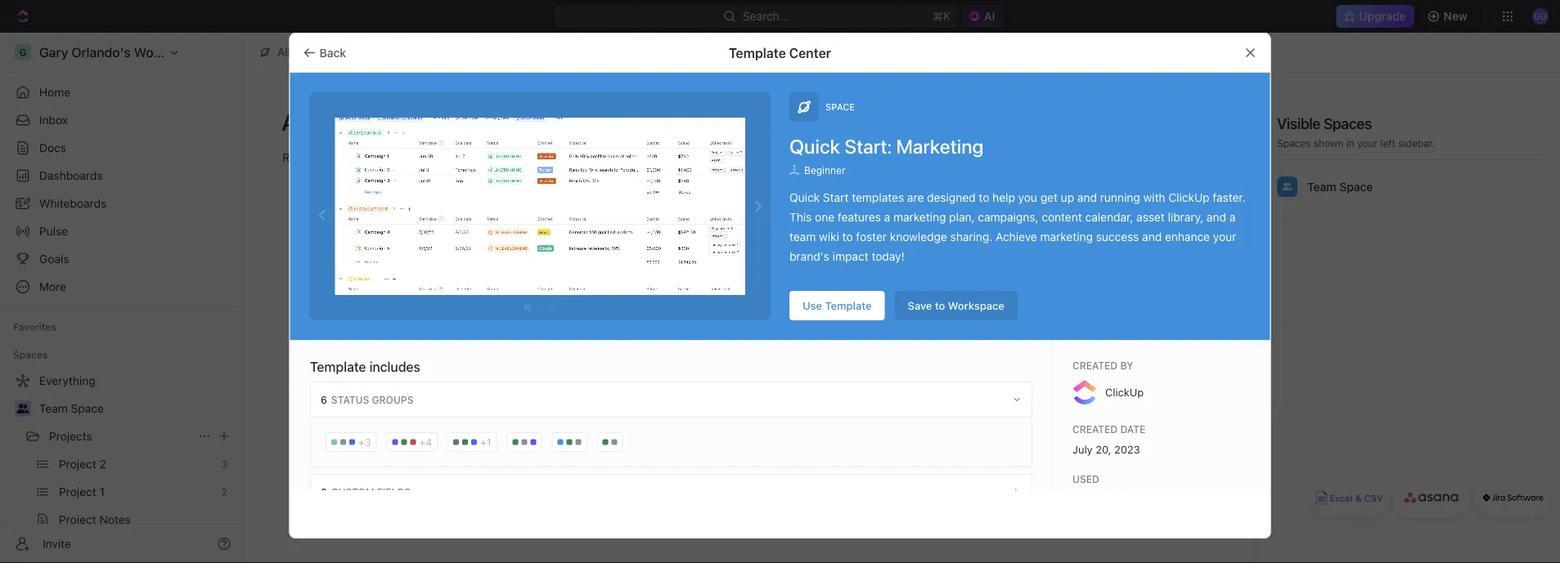 Task type: locate. For each thing, give the bounding box(es) containing it.
to right the save on the bottom right of the page
[[935, 300, 945, 312]]

0 horizontal spatial team
[[39, 402, 68, 416]]

0 vertical spatial your
[[1357, 137, 1378, 149]]

you
[[1018, 191, 1037, 204]]

july
[[1072, 443, 1092, 456]]

3
[[320, 487, 327, 498]]

excel & csv
[[1330, 494, 1383, 504]]

up
[[1061, 191, 1074, 204]]

1 vertical spatial team space
[[39, 402, 104, 416]]

calendar,
[[1085, 210, 1133, 224]]

2 created from the top
[[1072, 424, 1117, 435]]

content
[[1042, 210, 1082, 224]]

and
[[1077, 191, 1097, 204], [1207, 210, 1226, 224], [1142, 230, 1162, 244]]

2023
[[1114, 443, 1140, 456]]

1 vertical spatial created
[[1072, 424, 1117, 435]]

space inside sidebar navigation
[[71, 402, 104, 416]]

1 horizontal spatial team space
[[1307, 180, 1373, 193]]

2 horizontal spatial and
[[1207, 210, 1226, 224]]

by
[[1120, 360, 1133, 371]]

0 horizontal spatial template
[[310, 360, 366, 375]]

team space up projects
[[39, 402, 104, 416]]

team up projects
[[39, 402, 68, 416]]

1 vertical spatial space
[[1339, 180, 1373, 193]]

foster
[[856, 230, 887, 244]]

1 quick from the top
[[789, 135, 840, 158]]

template right use
[[825, 300, 872, 312]]

templates
[[852, 191, 904, 204]]

your right in
[[1357, 137, 1378, 149]]

marketing up knowledge
[[893, 210, 946, 224]]

all spaces
[[277, 45, 332, 59], [281, 108, 393, 135]]

user group image
[[1282, 183, 1292, 191], [17, 404, 29, 414]]

enhance
[[1165, 230, 1210, 244]]

impact
[[832, 250, 869, 263]]

all left back button
[[277, 45, 290, 59]]

2 horizontal spatial to
[[979, 191, 989, 204]]

asset
[[1136, 210, 1165, 224]]

a down templates
[[884, 210, 890, 224]]

0 vertical spatial user group image
[[1282, 183, 1292, 191]]

0 vertical spatial to
[[979, 191, 989, 204]]

use
[[803, 300, 822, 312]]

0 vertical spatial template
[[729, 45, 786, 61]]

1 vertical spatial and
[[1207, 210, 1226, 224]]

features
[[838, 210, 881, 224]]

team
[[1307, 180, 1336, 193], [39, 402, 68, 416]]

with
[[1143, 191, 1165, 204]]

all left joined
[[716, 336, 727, 348]]

0 vertical spatial team
[[1307, 180, 1336, 193]]

1 horizontal spatial clickup
[[1168, 191, 1210, 204]]

joined
[[767, 336, 795, 348]]

0 horizontal spatial a
[[884, 210, 890, 224]]

whiteboards link
[[7, 191, 237, 217]]

tree containing team space
[[7, 368, 237, 564]]

0 horizontal spatial space
[[71, 402, 104, 416]]

2 vertical spatial space
[[71, 402, 104, 416]]

tree
[[7, 368, 237, 564]]

quick up this
[[789, 191, 820, 204]]

template for template includes
[[310, 360, 366, 375]]

to right 'wiki'
[[842, 230, 853, 244]]

home
[[39, 85, 71, 99]]

2 a from the left
[[1229, 210, 1235, 224]]

1 a from the left
[[884, 210, 890, 224]]

team down "shown"
[[1307, 180, 1336, 193]]

&
[[1355, 494, 1362, 504]]

0 horizontal spatial your
[[1213, 230, 1236, 244]]

1 vertical spatial clickup
[[1105, 387, 1143, 399]]

0 vertical spatial quick
[[789, 135, 840, 158]]

created for created by
[[1072, 360, 1117, 371]]

1 horizontal spatial and
[[1142, 230, 1162, 244]]

csv
[[1364, 494, 1383, 504]]

marketing
[[893, 210, 946, 224], [1040, 230, 1093, 244]]

created left by
[[1072, 360, 1117, 371]]

home link
[[7, 79, 237, 106]]

template
[[729, 45, 786, 61], [825, 300, 872, 312], [310, 360, 366, 375]]

start:
[[844, 135, 892, 158]]

projects link
[[49, 424, 191, 450]]

success
[[1096, 230, 1139, 244]]

to left help
[[979, 191, 989, 204]]

1 vertical spatial template
[[825, 300, 872, 312]]

sharing.
[[950, 230, 993, 244]]

+3
[[358, 437, 371, 448]]

team space down in
[[1307, 180, 1373, 193]]

1 horizontal spatial team
[[1307, 180, 1336, 193]]

and right up
[[1077, 191, 1097, 204]]

1 vertical spatial quick
[[789, 191, 820, 204]]

2 vertical spatial all
[[716, 336, 727, 348]]

whiteboards
[[39, 197, 107, 210]]

marketing down content
[[1040, 230, 1093, 244]]

space
[[825, 102, 855, 112], [1339, 180, 1373, 193], [71, 402, 104, 416]]

upgrade link
[[1336, 5, 1414, 28]]

created
[[1072, 360, 1117, 371], [1072, 424, 1117, 435]]

0 vertical spatial created
[[1072, 360, 1117, 371]]

6
[[320, 394, 327, 406]]

team space
[[1307, 180, 1373, 193], [39, 402, 104, 416]]

0 horizontal spatial user group image
[[17, 404, 29, 414]]

0 horizontal spatial team space
[[39, 402, 104, 416]]

0 horizontal spatial marketing
[[893, 210, 946, 224]]

0 vertical spatial clickup
[[1168, 191, 1210, 204]]

quick inside quick start templates are designed to help you get up and running with clickup faster. this one features a marketing plan, campaigns, content calendar, asset library, and a team wiki to foster knowledge sharing. achieve marketing success and enhance your brand's impact today!
[[789, 191, 820, 204]]

quick start templates are designed to help you get up and running with clickup faster. this one features a marketing plan, campaigns, content calendar, asset library, and a team wiki to foster knowledge sharing. achieve marketing success and enhance your brand's impact today!
[[789, 191, 1246, 263]]

0 vertical spatial and
[[1077, 191, 1097, 204]]

1 vertical spatial your
[[1213, 230, 1236, 244]]

1 horizontal spatial to
[[935, 300, 945, 312]]

your right enhance
[[1213, 230, 1236, 244]]

1 horizontal spatial a
[[1229, 210, 1235, 224]]

used
[[1072, 474, 1099, 485]]

template for template center
[[729, 45, 786, 61]]

team space inside sidebar navigation
[[39, 402, 104, 416]]

1 horizontal spatial user group image
[[1282, 183, 1292, 191]]

2 horizontal spatial space
[[1339, 180, 1373, 193]]

template down search...
[[729, 45, 786, 61]]

pulse link
[[7, 218, 237, 245]]

1 horizontal spatial template
[[729, 45, 786, 61]]

are
[[907, 191, 924, 204]]

created up 20,
[[1072, 424, 1117, 435]]

clickup down by
[[1105, 387, 1143, 399]]

shown
[[1314, 137, 1343, 149]]

1 vertical spatial team
[[39, 402, 68, 416]]

team space link
[[39, 396, 234, 422]]

2 vertical spatial and
[[1142, 230, 1162, 244]]

designed
[[927, 191, 976, 204]]

your
[[1357, 137, 1378, 149], [1213, 230, 1236, 244]]

0 horizontal spatial clickup
[[1105, 387, 1143, 399]]

and down asset
[[1142, 230, 1162, 244]]

and down faster.
[[1207, 210, 1226, 224]]

all down back button
[[281, 108, 309, 135]]

user group image inside sidebar navigation
[[17, 404, 29, 414]]

goals link
[[7, 246, 237, 272]]

a down faster.
[[1229, 210, 1235, 224]]

1 created from the top
[[1072, 360, 1117, 371]]

marketing
[[896, 135, 984, 158]]

2 vertical spatial to
[[935, 300, 945, 312]]

0 vertical spatial space
[[825, 102, 855, 112]]

0 horizontal spatial to
[[842, 230, 853, 244]]

template up status in the left of the page
[[310, 360, 366, 375]]

quick start: marketing
[[789, 135, 984, 158]]

1 horizontal spatial your
[[1357, 137, 1378, 149]]

0 vertical spatial team space
[[1307, 180, 1373, 193]]

pulse
[[39, 225, 68, 238]]

spaces
[[294, 45, 332, 59], [314, 108, 393, 135], [1323, 115, 1372, 132], [1277, 137, 1311, 149], [730, 336, 764, 348], [13, 349, 48, 361]]

space up projects
[[71, 402, 104, 416]]

clickup
[[1168, 191, 1210, 204], [1105, 387, 1143, 399]]

1 vertical spatial user group image
[[17, 404, 29, 414]]

space up the start:
[[825, 102, 855, 112]]

excel
[[1330, 494, 1353, 504]]

created inside created date july 20, 2023
[[1072, 424, 1117, 435]]

clickup up library, on the top right of page
[[1168, 191, 1210, 204]]

2 quick from the top
[[789, 191, 820, 204]]

a
[[884, 210, 890, 224], [1229, 210, 1235, 224]]

2 horizontal spatial template
[[825, 300, 872, 312]]

to
[[979, 191, 989, 204], [842, 230, 853, 244], [935, 300, 945, 312]]

2 vertical spatial template
[[310, 360, 366, 375]]

dashboards
[[39, 169, 103, 182]]

quick up the 'beginner'
[[789, 135, 840, 158]]

1 vertical spatial marketing
[[1040, 230, 1093, 244]]

space down in
[[1339, 180, 1373, 193]]



Task type: vqa. For each thing, say whether or not it's contained in the screenshot.
'2023'
yes



Task type: describe. For each thing, give the bounding box(es) containing it.
sidebar.
[[1398, 137, 1435, 149]]

created by
[[1072, 360, 1133, 371]]

this
[[789, 210, 812, 224]]

1 vertical spatial to
[[842, 230, 853, 244]]

running
[[1100, 191, 1140, 204]]

help
[[992, 191, 1015, 204]]

visible
[[1277, 115, 1320, 132]]

20,
[[1095, 443, 1111, 456]]

0 horizontal spatial and
[[1077, 191, 1097, 204]]

brand's
[[789, 250, 829, 263]]

new button
[[1421, 3, 1477, 29]]

save to workspace
[[908, 300, 1004, 312]]

0 vertical spatial all
[[277, 45, 290, 59]]

in
[[1346, 137, 1354, 149]]

created for created date july 20, 2023
[[1072, 424, 1117, 435]]

achieve
[[996, 230, 1037, 244]]

get
[[1040, 191, 1058, 204]]

wiki
[[819, 230, 839, 244]]

+4
[[419, 437, 432, 448]]

includes
[[369, 360, 420, 375]]

plan,
[[949, 210, 975, 224]]

favorites button
[[7, 317, 63, 337]]

1 horizontal spatial marketing
[[1040, 230, 1093, 244]]

⌘k
[[933, 9, 951, 23]]

created date july 20, 2023
[[1072, 424, 1145, 456]]

template center
[[729, 45, 831, 61]]

quick for quick start templates are designed to help you get up and running with clickup faster. this one features a marketing plan, campaigns, content calendar, asset library, and a team wiki to foster knowledge sharing. achieve marketing success and enhance your brand's impact today!
[[789, 191, 820, 204]]

projects
[[49, 430, 92, 443]]

team
[[789, 230, 816, 244]]

0 vertical spatial marketing
[[893, 210, 946, 224]]

1 vertical spatial all spaces
[[281, 108, 393, 135]]

docs
[[39, 141, 66, 155]]

today!
[[872, 250, 905, 263]]

knowledge
[[890, 230, 947, 244]]

faster.
[[1213, 191, 1246, 204]]

left
[[1380, 137, 1396, 149]]

+1
[[480, 437, 491, 448]]

start
[[823, 191, 849, 204]]

0 vertical spatial all spaces
[[277, 45, 332, 59]]

status
[[331, 394, 369, 406]]

center
[[789, 45, 831, 61]]

campaigns,
[[978, 210, 1038, 224]]

back
[[319, 46, 346, 59]]

save
[[908, 300, 932, 312]]

quick for quick start: marketing
[[789, 135, 840, 158]]

use template
[[803, 300, 872, 312]]

search...
[[743, 9, 789, 23]]

team inside sidebar navigation
[[39, 402, 68, 416]]

6 status groups
[[320, 394, 413, 406]]

visible spaces spaces shown in your left sidebar.
[[1277, 115, 1435, 149]]

groups
[[371, 394, 413, 406]]

favorites
[[13, 321, 56, 333]]

sidebar navigation
[[0, 33, 245, 564]]

all spaces joined
[[716, 336, 795, 348]]

inbox
[[39, 113, 68, 127]]

your inside quick start templates are designed to help you get up and running with clickup faster. this one features a marketing plan, campaigns, content calendar, asset library, and a team wiki to foster knowledge sharing. achieve marketing success and enhance your brand's impact today!
[[1213, 230, 1236, 244]]

beginner
[[804, 165, 845, 176]]

template includes
[[310, 360, 420, 375]]

spaces inside sidebar navigation
[[13, 349, 48, 361]]

docs link
[[7, 135, 237, 161]]

tree inside sidebar navigation
[[7, 368, 237, 564]]

your inside visible spaces spaces shown in your left sidebar.
[[1357, 137, 1378, 149]]

1 horizontal spatial space
[[825, 102, 855, 112]]

back button
[[297, 40, 356, 66]]

clickup inside quick start templates are designed to help you get up and running with clickup faster. this one features a marketing plan, campaigns, content calendar, asset library, and a team wiki to foster knowledge sharing. achieve marketing success and enhance your brand's impact today!
[[1168, 191, 1210, 204]]

1 vertical spatial all
[[281, 108, 309, 135]]

excel & csv link
[[1311, 478, 1388, 519]]

date
[[1120, 424, 1145, 435]]

new
[[1444, 9, 1468, 23]]

workspace
[[948, 300, 1004, 312]]

library,
[[1168, 210, 1203, 224]]

upgrade
[[1359, 9, 1406, 23]]

one
[[815, 210, 834, 224]]

dashboards link
[[7, 163, 237, 189]]

goals
[[39, 252, 69, 266]]



